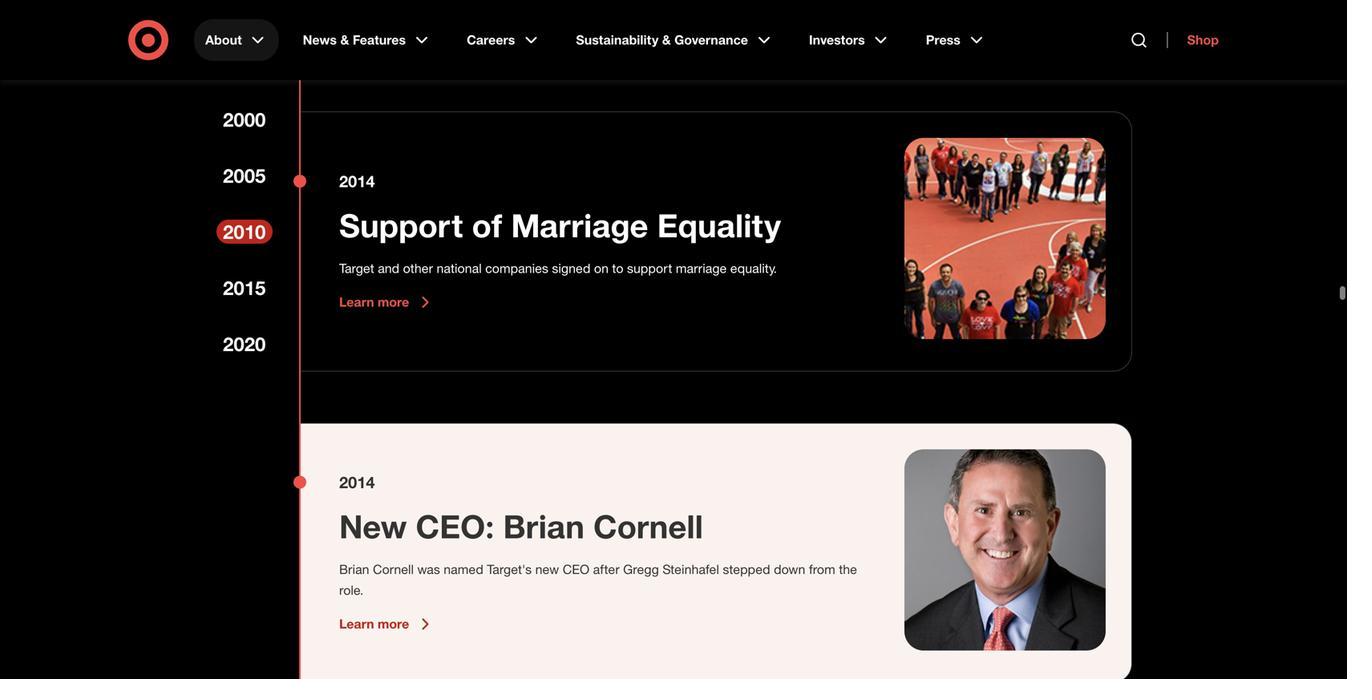 Task type: vqa. For each thing, say whether or not it's contained in the screenshot.
Shop
yes



Task type: locate. For each thing, give the bounding box(es) containing it.
1 horizontal spatial &
[[662, 32, 671, 48]]

new
[[339, 507, 407, 546]]

brian up the new
[[503, 507, 585, 546]]

about
[[205, 32, 242, 48]]

0 vertical spatial brian
[[503, 507, 585, 546]]

cornell
[[594, 507, 704, 546], [373, 562, 414, 578]]

on
[[594, 261, 609, 277]]

about link
[[194, 19, 279, 61]]

0 vertical spatial cornell
[[594, 507, 704, 546]]

0 horizontal spatial &
[[340, 32, 349, 48]]

news
[[303, 32, 337, 48]]

to
[[612, 261, 624, 277]]

learn more button down and
[[339, 293, 435, 312]]

learn
[[339, 295, 374, 310], [339, 617, 374, 632]]

2 learn more button from the top
[[339, 615, 435, 634]]

0 horizontal spatial brian
[[339, 562, 369, 578]]

2014
[[339, 172, 375, 191], [339, 473, 375, 492]]

& left 'governance'
[[662, 32, 671, 48]]

down
[[774, 562, 806, 578]]

a man in a suit smiling image
[[905, 450, 1106, 651]]

1 2014 from the top
[[339, 172, 375, 191]]

0 vertical spatial learn more
[[339, 295, 409, 310]]

sustainability & governance
[[576, 32, 748, 48]]

0 vertical spatial 2014
[[339, 172, 375, 191]]

features
[[353, 32, 406, 48]]

& right news
[[340, 32, 349, 48]]

1 vertical spatial learn
[[339, 617, 374, 632]]

steinhafel
[[663, 562, 719, 578]]

from
[[809, 562, 836, 578]]

1 learn more button from the top
[[339, 293, 435, 312]]

2005 link
[[217, 164, 273, 188]]

companies
[[485, 261, 549, 277]]

brian up role.
[[339, 562, 369, 578]]

sustainability & governance link
[[565, 19, 785, 61]]

learn more for support
[[339, 295, 409, 310]]

equality
[[657, 206, 781, 245]]

cornell left was
[[373, 562, 414, 578]]

0 vertical spatial learn
[[339, 295, 374, 310]]

2010 link
[[217, 220, 273, 244]]

more for support
[[378, 295, 409, 310]]

1 vertical spatial learn more
[[339, 617, 409, 632]]

of
[[472, 206, 502, 245]]

sustainability
[[576, 32, 659, 48]]

shop
[[1188, 32, 1219, 48]]

2000
[[223, 108, 266, 131]]

0 horizontal spatial cornell
[[373, 562, 414, 578]]

2005
[[223, 164, 266, 187]]

after
[[593, 562, 620, 578]]

gregg
[[623, 562, 659, 578]]

more
[[378, 295, 409, 310], [378, 617, 409, 632]]

1 learn more from the top
[[339, 295, 409, 310]]

1 vertical spatial cornell
[[373, 562, 414, 578]]

learn more down and
[[339, 295, 409, 310]]

ceo:
[[416, 507, 494, 546]]

0 vertical spatial more
[[378, 295, 409, 310]]

1 & from the left
[[340, 32, 349, 48]]

1 vertical spatial learn more button
[[339, 615, 435, 634]]

2 2014 from the top
[[339, 473, 375, 492]]

was
[[418, 562, 440, 578]]

2020 link
[[217, 332, 273, 356]]

2 learn more from the top
[[339, 617, 409, 632]]

role.
[[339, 583, 364, 599]]

2 learn from the top
[[339, 617, 374, 632]]

learn more button down role.
[[339, 615, 435, 634]]

cornell up gregg
[[594, 507, 704, 546]]

learn more button for new
[[339, 615, 435, 634]]

2014 for new ceo: brian cornell
[[339, 473, 375, 492]]

2 more from the top
[[378, 617, 409, 632]]

1 horizontal spatial brian
[[503, 507, 585, 546]]

& for features
[[340, 32, 349, 48]]

support of marriage equality
[[339, 206, 781, 245]]

news & features link
[[292, 19, 443, 61]]

a group of people running on a track image
[[905, 138, 1106, 339]]

learn more down role.
[[339, 617, 409, 632]]

1 vertical spatial 2014
[[339, 473, 375, 492]]

1 learn from the top
[[339, 295, 374, 310]]

2 & from the left
[[662, 32, 671, 48]]

1 more from the top
[[378, 295, 409, 310]]

learn more
[[339, 295, 409, 310], [339, 617, 409, 632]]

1 horizontal spatial cornell
[[594, 507, 704, 546]]

&
[[340, 32, 349, 48], [662, 32, 671, 48]]

target's
[[487, 562, 532, 578]]

marriage
[[676, 261, 727, 277]]

learn for support
[[339, 295, 374, 310]]

2014 up the support
[[339, 172, 375, 191]]

2014 up new
[[339, 473, 375, 492]]

learn down role.
[[339, 617, 374, 632]]

and
[[378, 261, 400, 277]]

shop link
[[1168, 32, 1219, 48]]

new
[[536, 562, 559, 578]]

target
[[339, 261, 374, 277]]

1 vertical spatial brian
[[339, 562, 369, 578]]

1 vertical spatial more
[[378, 617, 409, 632]]

learn down the target
[[339, 295, 374, 310]]

0 vertical spatial learn more button
[[339, 293, 435, 312]]

brian
[[503, 507, 585, 546], [339, 562, 369, 578]]

2020
[[223, 332, 266, 356]]

brian inside button
[[503, 507, 585, 546]]

learn more button
[[339, 293, 435, 312], [339, 615, 435, 634]]

national
[[437, 261, 482, 277]]



Task type: describe. For each thing, give the bounding box(es) containing it.
governance
[[675, 32, 748, 48]]

careers
[[467, 32, 515, 48]]

stepped
[[723, 562, 771, 578]]

investors link
[[798, 19, 902, 61]]

marriage
[[511, 206, 649, 245]]

the
[[839, 562, 857, 578]]

cornell inside brian cornell was named target's new ceo after gregg steinhafel stepped down from the role.
[[373, 562, 414, 578]]

press
[[926, 32, 961, 48]]

support of marriage equality button
[[339, 206, 781, 246]]

investors
[[809, 32, 865, 48]]

brian inside brian cornell was named target's new ceo after gregg steinhafel stepped down from the role.
[[339, 562, 369, 578]]

other
[[403, 261, 433, 277]]

2014 for support of marriage equality
[[339, 172, 375, 191]]

learn more for new
[[339, 617, 409, 632]]

named
[[444, 562, 484, 578]]

more for new
[[378, 617, 409, 632]]

brian cornell was named target's new ceo after gregg steinhafel stepped down from the role.
[[339, 562, 857, 599]]

press link
[[915, 19, 998, 61]]

2010
[[223, 220, 266, 243]]

support
[[627, 261, 673, 277]]

cornell inside button
[[594, 507, 704, 546]]

new ceo: brian cornell
[[339, 507, 704, 546]]

learn for new
[[339, 617, 374, 632]]

new ceo: brian cornell button
[[339, 507, 704, 547]]

support
[[339, 206, 463, 245]]

2015
[[223, 276, 266, 300]]

equality.
[[731, 261, 777, 277]]

careers link
[[456, 19, 552, 61]]

learn more button for support
[[339, 293, 435, 312]]

signed
[[552, 261, 591, 277]]

2000 link
[[217, 107, 273, 132]]

2015 link
[[217, 276, 273, 300]]

news & features
[[303, 32, 406, 48]]

& for governance
[[662, 32, 671, 48]]

target and other national companies signed on to support marriage equality.
[[339, 261, 781, 277]]

ceo
[[563, 562, 590, 578]]



